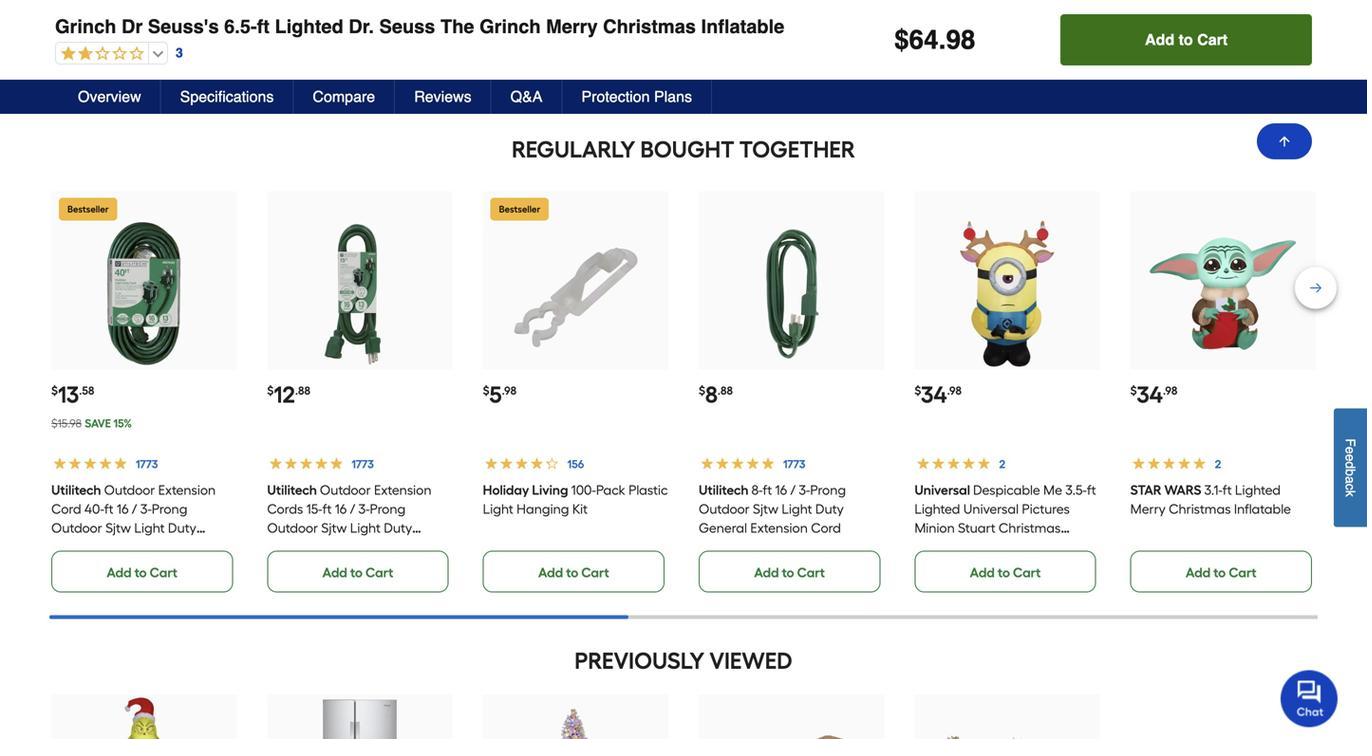 Task type: locate. For each thing, give the bounding box(es) containing it.
christmas
[[603, 16, 696, 38], [1169, 502, 1232, 518], [999, 521, 1061, 537]]

lighted left dr.
[[275, 16, 344, 38]]

.88 for 12
[[295, 384, 311, 398]]

c
[[1344, 484, 1359, 491]]

1 $ 34 .98 from the left
[[915, 381, 962, 409]]

lighted right 3.1-
[[1236, 483, 1281, 499]]

1.7 stars image
[[56, 46, 144, 63]]

.98 for holiday living
[[502, 384, 517, 398]]

merry down 'star' in the bottom of the page
[[1131, 502, 1166, 518]]

8-
[[752, 483, 763, 499]]

prong inside the 8-ft 16 / 3-prong outdoor sjtw light duty general extension cord
[[811, 483, 846, 499]]

$ inside $ 12 .88
[[267, 384, 274, 398]]

2 horizontal spatial sjtw
[[753, 502, 779, 518]]

0 horizontal spatial $ 34 .98
[[915, 381, 962, 409]]

universal up stuart
[[964, 502, 1019, 518]]

3- right 40-
[[140, 502, 152, 518]]

lighted inside 3.1-ft lighted merry christmas inflatable
[[1236, 483, 1281, 499]]

2 vertical spatial inflatable
[[915, 540, 972, 556]]

utilitech up 40-
[[51, 483, 101, 499]]

1 horizontal spatial general
[[267, 540, 316, 556]]

bestseller
[[67, 204, 109, 215], [499, 204, 541, 215]]

add inside button
[[1146, 31, 1175, 48]]

sjtw
[[753, 502, 779, 518], [106, 521, 131, 537], [321, 521, 347, 537]]

34 list item
[[915, 191, 1101, 593], [1131, 191, 1317, 593]]

overview button
[[59, 80, 161, 114]]

0 horizontal spatial 16
[[117, 502, 129, 518]]

12
[[274, 381, 295, 409]]

outdoor
[[104, 483, 155, 499], [320, 483, 371, 499], [699, 502, 750, 518], [51, 521, 102, 537], [267, 521, 318, 537]]

2 horizontal spatial .98
[[1164, 384, 1178, 398]]

sjtw for outdoor extension cord 40-ft 16 / 3-prong outdoor sjtw light duty general extension cord
[[106, 521, 131, 537]]

1 horizontal spatial 3-
[[359, 502, 370, 518]]

bestseller for utilitech
[[67, 204, 109, 215]]

e up the d
[[1344, 447, 1359, 455]]

2 vertical spatial lighted
[[915, 502, 961, 518]]

2 horizontal spatial duty
[[816, 502, 844, 518]]

previously viewed
[[575, 648, 793, 675]]

2 .98 from the left
[[948, 384, 962, 398]]

.58
[[79, 384, 94, 398]]

2 .88 from the left
[[718, 384, 733, 398]]

e up b
[[1344, 455, 1359, 462]]

utilitech inside 12 list item
[[267, 483, 317, 499]]

64
[[910, 25, 939, 55]]

.88 for 8
[[718, 384, 733, 398]]

sjtw inside outdoor extension cord 40-ft 16 / 3-prong outdoor sjtw light duty general extension cord
[[106, 521, 131, 537]]

cord inside the 8-ft 16 / 3-prong outdoor sjtw light duty general extension cord
[[811, 521, 842, 537]]

16 right 40-
[[117, 502, 129, 518]]

add to cart link
[[51, 20, 233, 62], [267, 20, 449, 62], [483, 20, 665, 62], [699, 20, 881, 62], [915, 20, 1097, 62], [1131, 20, 1313, 62], [51, 551, 233, 593], [267, 551, 449, 593], [483, 551, 665, 593], [699, 551, 881, 593], [915, 551, 1097, 593], [1131, 551, 1313, 593]]

.88 inside $ 8 .88
[[718, 384, 733, 398]]

general inside the 8-ft 16 / 3-prong outdoor sjtw light duty general extension cord
[[699, 521, 748, 537]]

seuss's
[[148, 16, 219, 38]]

to inside 12 list item
[[350, 565, 363, 581]]

0 horizontal spatial christmas
[[603, 16, 696, 38]]

3 utilitech from the left
[[699, 483, 749, 499]]

sjtw inside the 8-ft 16 / 3-prong outdoor sjtw light duty general extension cord
[[753, 502, 779, 518]]

1 horizontal spatial duty
[[384, 521, 412, 537]]

/ inside the 8-ft 16 / 3-prong outdoor sjtw light duty general extension cord
[[791, 483, 796, 499]]

$ inside $ 8 .88
[[699, 384, 706, 398]]

to
[[1179, 31, 1194, 48], [135, 34, 147, 50], [350, 34, 363, 50], [566, 34, 579, 50], [782, 34, 795, 50], [998, 34, 1011, 50], [1214, 34, 1227, 50], [135, 565, 147, 581], [350, 565, 363, 581], [566, 565, 579, 581], [782, 565, 795, 581], [998, 565, 1011, 581], [1214, 565, 1227, 581]]

cord
[[51, 502, 81, 518], [811, 521, 842, 537], [164, 540, 194, 556], [380, 540, 410, 556]]

0 horizontal spatial inflatable
[[702, 16, 785, 38]]

16 right 15-
[[335, 502, 347, 518]]

2 $ 34 .98 from the left
[[1131, 381, 1178, 409]]

holiday
[[483, 483, 529, 499]]

1 horizontal spatial sjtw
[[321, 521, 347, 537]]

utilitech left 8-
[[699, 483, 749, 499]]

cart
[[1198, 31, 1228, 48], [150, 34, 178, 50], [366, 34, 394, 50], [582, 34, 610, 50], [798, 34, 825, 50], [1014, 34, 1041, 50], [1230, 34, 1257, 50], [150, 565, 178, 581], [366, 565, 394, 581], [582, 565, 610, 581], [798, 565, 825, 581], [1014, 565, 1041, 581], [1230, 565, 1257, 581]]

0 vertical spatial inflatable
[[702, 16, 785, 38]]

1 .88 from the left
[[295, 384, 311, 398]]

2 horizontal spatial christmas
[[1169, 502, 1232, 518]]

christmas down pictures
[[999, 521, 1061, 537]]

1 vertical spatial christmas
[[1169, 502, 1232, 518]]

1 horizontal spatial inflatable
[[915, 540, 972, 556]]

universal
[[915, 483, 971, 499], [964, 502, 1019, 518]]

1 horizontal spatial 16
[[335, 502, 347, 518]]

utilitech for 12
[[267, 483, 317, 499]]

utilitech inside 8 list item
[[699, 483, 749, 499]]

duty
[[816, 502, 844, 518], [168, 521, 196, 537], [384, 521, 412, 537]]

general for outdoor extension cord 40-ft 16 / 3-prong outdoor sjtw light duty general extension cord
[[51, 540, 100, 556]]

0 horizontal spatial .88
[[295, 384, 311, 398]]

2 horizontal spatial general
[[699, 521, 748, 537]]

2 horizontal spatial lighted
[[1236, 483, 1281, 499]]

0 horizontal spatial .98
[[502, 384, 517, 398]]

prong for outdoor extension cord 40-ft 16 / 3-prong outdoor sjtw light duty general extension cord
[[152, 502, 188, 518]]

flexco oak 0.688-in t x 2-in w x 78-in l solid wood threshold image
[[718, 698, 866, 740]]

grinch dr seuss's 6.5-ft lighted dr. seuss the grinch merry christmas inflatable image
[[70, 698, 218, 740]]

2 34 from the left
[[1138, 381, 1164, 409]]

to inside button
[[1179, 31, 1194, 48]]

regularly bought together
[[512, 136, 856, 163]]

$ for 3.1-ft lighted merry christmas inflatable
[[1131, 384, 1138, 398]]

utilitech
[[51, 483, 101, 499], [267, 483, 317, 499], [699, 483, 749, 499]]

living
[[532, 483, 569, 499]]

0 horizontal spatial 34 list item
[[915, 191, 1101, 593]]

$ for 8-ft 16 / 3-prong outdoor sjtw light duty general extension cord
[[699, 384, 706, 398]]

duty inside outdoor extension cord 40-ft 16 / 3-prong outdoor sjtw light duty general extension cord
[[168, 521, 196, 537]]

1 horizontal spatial bestseller
[[499, 204, 541, 215]]

16 inside outdoor extension cords 15-ft 16 / 3-prong outdoor sjtw light duty general extension cord
[[335, 502, 347, 518]]

sjtw inside outdoor extension cords 15-ft 16 / 3-prong outdoor sjtw light duty general extension cord
[[321, 521, 347, 537]]

34 for 3.1-ft lighted merry christmas inflatable
[[1138, 381, 1164, 409]]

universal despicable me 3.5-ft lighted universal pictures minion stuart christmas inflatable image
[[934, 220, 1082, 368]]

1 vertical spatial inflatable
[[1235, 502, 1292, 518]]

1 horizontal spatial lighted
[[915, 502, 961, 518]]

f e e d b a c k
[[1344, 439, 1359, 498]]

prong right 15-
[[370, 502, 406, 518]]

0 horizontal spatial grinch
[[55, 16, 116, 38]]

/ inside outdoor extension cord 40-ft 16 / 3-prong outdoor sjtw light duty general extension cord
[[132, 502, 137, 518]]

0 horizontal spatial 34
[[922, 381, 948, 409]]

1 .98 from the left
[[502, 384, 517, 398]]

.98 inside $ 5 .98
[[502, 384, 517, 398]]

light inside the 8-ft 16 / 3-prong outdoor sjtw light duty general extension cord
[[782, 502, 813, 518]]

prong inside outdoor extension cord 40-ft 16 / 3-prong outdoor sjtw light duty general extension cord
[[152, 502, 188, 518]]

to inside 5 list item
[[566, 565, 579, 581]]

add to cart
[[1146, 31, 1228, 48], [107, 34, 178, 50], [323, 34, 394, 50], [539, 34, 610, 50], [755, 34, 825, 50], [971, 34, 1041, 50], [1186, 34, 1257, 50], [107, 565, 178, 581], [323, 565, 394, 581], [539, 565, 610, 581], [755, 565, 825, 581], [971, 565, 1041, 581], [1186, 565, 1257, 581]]

/ right 40-
[[132, 502, 137, 518]]

ft
[[257, 16, 270, 38], [763, 483, 772, 499], [1088, 483, 1097, 499], [1223, 483, 1233, 499], [104, 502, 114, 518], [323, 502, 332, 518]]

wars
[[1165, 483, 1202, 499]]

utilitech up cords
[[267, 483, 317, 499]]

.98
[[502, 384, 517, 398], [948, 384, 962, 398], [1164, 384, 1178, 398]]

1 horizontal spatial grinch
[[480, 16, 541, 38]]

2 grinch from the left
[[480, 16, 541, 38]]

1 vertical spatial lighted
[[1236, 483, 1281, 499]]

inflatable
[[702, 16, 785, 38], [1235, 502, 1292, 518], [915, 540, 972, 556]]

16
[[776, 483, 788, 499], [117, 502, 129, 518], [335, 502, 347, 518]]

universal up minion
[[915, 483, 971, 499]]

$ 5 .98
[[483, 381, 517, 409]]

0 horizontal spatial prong
[[152, 502, 188, 518]]

merry up protection
[[546, 16, 598, 38]]

ft inside despicable me 3.5-ft lighted universal pictures minion stuart christmas inflatable
[[1088, 483, 1097, 499]]

1 utilitech from the left
[[51, 483, 101, 499]]

grinch right 'the'
[[480, 16, 541, 38]]

duty for outdoor extension cord 40-ft 16 / 3-prong outdoor sjtw light duty general extension cord
[[168, 521, 196, 537]]

1 horizontal spatial prong
[[370, 502, 406, 518]]

cord inside outdoor extension cords 15-ft 16 / 3-prong outdoor sjtw light duty general extension cord
[[380, 540, 410, 556]]

/ for outdoor extension cord 40-ft 16 / 3-prong outdoor sjtw light duty general extension cord
[[132, 502, 137, 518]]

1 horizontal spatial 34
[[1138, 381, 1164, 409]]

1 vertical spatial universal
[[964, 502, 1019, 518]]

$
[[895, 25, 910, 55], [51, 384, 58, 398], [267, 384, 274, 398], [483, 384, 490, 398], [699, 384, 706, 398], [915, 384, 922, 398], [1131, 384, 1138, 398]]

lighted inside despicable me 3.5-ft lighted universal pictures minion stuart christmas inflatable
[[915, 502, 961, 518]]

0 horizontal spatial /
[[132, 502, 137, 518]]

/ right 8-
[[791, 483, 796, 499]]

christmas up the 'protection plans'
[[603, 16, 696, 38]]

1 horizontal spatial $ 34 .98
[[1131, 381, 1178, 409]]

$ inside $ 5 .98
[[483, 384, 490, 398]]

1 horizontal spatial .98
[[948, 384, 962, 398]]

6.5-
[[224, 16, 257, 38]]

34 for despicable me 3.5-ft lighted universal pictures minion stuart christmas inflatable
[[922, 381, 948, 409]]

general inside outdoor extension cord 40-ft 16 / 3-prong outdoor sjtw light duty general extension cord
[[51, 540, 100, 556]]

3- right 15-
[[359, 502, 370, 518]]

compare
[[313, 88, 375, 105]]

add inside 12 list item
[[323, 565, 348, 581]]

previously viewed heading
[[49, 643, 1319, 681]]

light
[[483, 502, 514, 518], [782, 502, 813, 518], [134, 521, 165, 537], [350, 521, 381, 537]]

grinch up the 1.7 stars 'image'
[[55, 16, 116, 38]]

add to cart link inside 12 list item
[[267, 551, 449, 593]]

2 bestseller from the left
[[499, 204, 541, 215]]

prong for outdoor extension cords 15-ft 16 / 3-prong outdoor sjtw light duty general extension cord
[[370, 502, 406, 518]]

2 horizontal spatial 16
[[776, 483, 788, 499]]

2 horizontal spatial inflatable
[[1235, 502, 1292, 518]]

2 horizontal spatial /
[[791, 483, 796, 499]]

$ for despicable me 3.5-ft lighted universal pictures minion stuart christmas inflatable
[[915, 384, 922, 398]]

16 right 8-
[[776, 483, 788, 499]]

lighted
[[275, 16, 344, 38], [1236, 483, 1281, 499], [915, 502, 961, 518]]

2 horizontal spatial 3-
[[799, 483, 811, 499]]

3- inside outdoor extension cord 40-ft 16 / 3-prong outdoor sjtw light duty general extension cord
[[140, 502, 152, 518]]

bestseller inside the 13 list item
[[67, 204, 109, 215]]

2 e from the top
[[1344, 455, 1359, 462]]

add to cart link inside 5 list item
[[483, 551, 665, 593]]

3- for outdoor extension cords 15-ft 16 / 3-prong outdoor sjtw light duty general extension cord
[[359, 502, 370, 518]]

0 horizontal spatial sjtw
[[106, 521, 131, 537]]

overview
[[78, 88, 141, 105]]

duty for outdoor extension cords 15-ft 16 / 3-prong outdoor sjtw light duty general extension cord
[[384, 521, 412, 537]]

3- for outdoor extension cord 40-ft 16 / 3-prong outdoor sjtw light duty general extension cord
[[140, 502, 152, 518]]

compare button
[[294, 80, 395, 114]]

outdoor extension cord 40-ft 16 / 3-prong outdoor sjtw light duty general extension cord
[[51, 483, 216, 556]]

0 horizontal spatial bestseller
[[67, 204, 109, 215]]

2 horizontal spatial utilitech
[[699, 483, 749, 499]]

$ inside $ 13 .58
[[51, 384, 58, 398]]

e
[[1344, 447, 1359, 455], [1344, 455, 1359, 462]]

3 .98 from the left
[[1164, 384, 1178, 398]]

merry
[[546, 16, 598, 38], [1131, 502, 1166, 518]]

2 utilitech from the left
[[267, 483, 317, 499]]

prong inside outdoor extension cords 15-ft 16 / 3-prong outdoor sjtw light duty general extension cord
[[370, 502, 406, 518]]

viewed
[[710, 648, 793, 675]]

star wars
[[1131, 483, 1202, 499]]

general inside outdoor extension cords 15-ft 16 / 3-prong outdoor sjtw light duty general extension cord
[[267, 540, 316, 556]]

add to cart button
[[1061, 14, 1313, 66]]

3- right 8-
[[799, 483, 811, 499]]

dr.
[[349, 16, 374, 38]]

inflatable inside 3.1-ft lighted merry christmas inflatable
[[1235, 502, 1292, 518]]

bestseller inside 5 list item
[[499, 204, 541, 215]]

regularly bought together heading
[[49, 131, 1319, 169]]

outdoor extension cords 15-ft 16 / 3-prong outdoor sjtw light duty general extension cord
[[267, 483, 432, 556]]

utilitech outdoor extension cord 40-ft 16 / 3-prong outdoor sjtw light duty general extension cord image
[[70, 220, 218, 368]]

3- inside the 8-ft 16 / 3-prong outdoor sjtw light duty general extension cord
[[799, 483, 811, 499]]

8 list item
[[699, 191, 885, 593]]

hanging
[[517, 502, 569, 518]]

general for outdoor extension cords 15-ft 16 / 3-prong outdoor sjtw light duty general extension cord
[[267, 540, 316, 556]]

prong right 8-
[[811, 483, 846, 499]]

.88
[[295, 384, 311, 398], [718, 384, 733, 398]]

0 horizontal spatial merry
[[546, 16, 598, 38]]

utilitech 8-ft 16 / 3-prong outdoor sjtw light duty general extension cord image
[[718, 220, 866, 368]]

/ inside outdoor extension cords 15-ft 16 / 3-prong outdoor sjtw light duty general extension cord
[[350, 502, 356, 518]]

sjtw for outdoor extension cords 15-ft 16 / 3-prong outdoor sjtw light duty general extension cord
[[321, 521, 347, 537]]

cords
[[267, 502, 303, 518]]

1 vertical spatial merry
[[1131, 502, 1166, 518]]

to inside 8 list item
[[782, 565, 795, 581]]

cart inside 12 list item
[[366, 565, 394, 581]]

16 inside the 8-ft 16 / 3-prong outdoor sjtw light duty general extension cord
[[776, 483, 788, 499]]

1 horizontal spatial 34 list item
[[1131, 191, 1317, 593]]

/ right 15-
[[350, 502, 356, 518]]

grinch dr seuss's 6.5-ft lighted dr. seuss the grinch merry christmas inflatable
[[55, 16, 785, 38]]

0 horizontal spatial utilitech
[[51, 483, 101, 499]]

grinch
[[55, 16, 116, 38], [480, 16, 541, 38]]

16 inside outdoor extension cord 40-ft 16 / 3-prong outdoor sjtw light duty general extension cord
[[117, 502, 129, 518]]

34
[[922, 381, 948, 409], [1138, 381, 1164, 409]]

add to cart inside 8 list item
[[755, 565, 825, 581]]

1 horizontal spatial utilitech
[[267, 483, 317, 499]]

5 list item
[[483, 191, 669, 593]]

3- inside outdoor extension cords 15-ft 16 / 3-prong outdoor sjtw light duty general extension cord
[[359, 502, 370, 518]]

duty inside outdoor extension cords 15-ft 16 / 3-prong outdoor sjtw light duty general extension cord
[[384, 521, 412, 537]]

0 horizontal spatial duty
[[168, 521, 196, 537]]

.88 inside $ 12 .88
[[295, 384, 311, 398]]

prong right 40-
[[152, 502, 188, 518]]

utilitech outdoor extension cords 15-ft 16 / 3-prong outdoor sjtw light duty general extension cord image
[[286, 220, 434, 368]]

$ for outdoor extension cords 15-ft 16 / 3-prong outdoor sjtw light duty general extension cord
[[267, 384, 274, 398]]

3-
[[799, 483, 811, 499], [140, 502, 152, 518], [359, 502, 370, 518]]

prong
[[811, 483, 846, 499], [152, 502, 188, 518], [370, 502, 406, 518]]

add to cart inside add to cart button
[[1146, 31, 1228, 48]]

8
[[706, 381, 718, 409]]

reviews
[[414, 88, 472, 105]]

christmas down 3.1-
[[1169, 502, 1232, 518]]

0 horizontal spatial lighted
[[275, 16, 344, 38]]

0 horizontal spatial general
[[51, 540, 100, 556]]

add
[[1146, 31, 1175, 48], [107, 34, 132, 50], [323, 34, 348, 50], [539, 34, 563, 50], [755, 34, 779, 50], [971, 34, 995, 50], [1186, 34, 1211, 50], [107, 565, 132, 581], [323, 565, 348, 581], [539, 565, 563, 581], [755, 565, 779, 581], [971, 565, 995, 581], [1186, 565, 1211, 581]]

inflatable inside despicable me 3.5-ft lighted universal pictures minion stuart christmas inflatable
[[915, 540, 972, 556]]

1 horizontal spatial christmas
[[999, 521, 1061, 537]]

1 bestseller from the left
[[67, 204, 109, 215]]

2 horizontal spatial prong
[[811, 483, 846, 499]]

cart inside 5 list item
[[582, 565, 610, 581]]

reviews button
[[395, 80, 492, 114]]

despicable me 3.5-ft lighted universal pictures minion stuart christmas inflatable
[[915, 483, 1097, 556]]

0 horizontal spatial 3-
[[140, 502, 152, 518]]

1 grinch from the left
[[55, 16, 116, 38]]

1 horizontal spatial .88
[[718, 384, 733, 398]]

2 vertical spatial christmas
[[999, 521, 1061, 537]]

1 34 from the left
[[922, 381, 948, 409]]

1 horizontal spatial merry
[[1131, 502, 1166, 518]]

general
[[699, 521, 748, 537], [51, 540, 100, 556], [267, 540, 316, 556]]

protection plans
[[582, 88, 692, 105]]

.
[[939, 25, 947, 55]]

1 horizontal spatial /
[[350, 502, 356, 518]]

lighted up minion
[[915, 502, 961, 518]]

/
[[791, 483, 796, 499], [132, 502, 137, 518], [350, 502, 356, 518]]

d
[[1344, 462, 1359, 469]]



Task type: vqa. For each thing, say whether or not it's contained in the screenshot.
Features
no



Task type: describe. For each thing, give the bounding box(es) containing it.
star
[[1131, 483, 1162, 499]]

bestseller for holiday living
[[499, 204, 541, 215]]

protection
[[582, 88, 650, 105]]

q&a
[[511, 88, 543, 105]]

add to cart link inside 8 list item
[[699, 551, 881, 593]]

together
[[740, 136, 856, 163]]

/ for outdoor extension cords 15-ft 16 / 3-prong outdoor sjtw light duty general extension cord
[[350, 502, 356, 518]]

specifications button
[[161, 80, 294, 114]]

plastic
[[629, 483, 668, 499]]

$ 13 .58
[[51, 381, 94, 409]]

holiday living
[[483, 483, 569, 499]]

100-pack plastic light hanging kit
[[483, 483, 668, 518]]

$ 34 .98 for 3.1-ft lighted merry christmas inflatable
[[1131, 381, 1178, 409]]

costa farms 20-pack succulents in 2-in pot image
[[934, 698, 1082, 740]]

kit
[[573, 502, 588, 518]]

regularly
[[512, 136, 636, 163]]

utilitech for 8
[[699, 483, 749, 499]]

ft inside the 8-ft 16 / 3-prong outdoor sjtw light duty general extension cord
[[763, 483, 772, 499]]

protection plans button
[[563, 80, 712, 114]]

ft inside outdoor extension cords 15-ft 16 / 3-prong outdoor sjtw light duty general extension cord
[[323, 502, 332, 518]]

ge 7.5-ft candlewood pine pre-lit flocked artificial christmas tree with led lights image
[[502, 698, 650, 740]]

$ for 100-pack plastic light hanging kit
[[483, 384, 490, 398]]

15%
[[114, 417, 132, 431]]

add inside 8 list item
[[755, 565, 779, 581]]

add to cart inside 5 list item
[[539, 565, 610, 581]]

$ 12 .88
[[267, 381, 311, 409]]

outdoor inside the 8-ft 16 / 3-prong outdoor sjtw light duty general extension cord
[[699, 502, 750, 518]]

0 vertical spatial christmas
[[603, 16, 696, 38]]

me
[[1044, 483, 1063, 499]]

pack
[[596, 483, 626, 499]]

save
[[85, 417, 111, 431]]

.98 for universal
[[948, 384, 962, 398]]

christmas inside despicable me 3.5-ft lighted universal pictures minion stuart christmas inflatable
[[999, 521, 1061, 537]]

chat invite button image
[[1281, 670, 1339, 728]]

light inside outdoor extension cord 40-ft 16 / 3-prong outdoor sjtw light duty general extension cord
[[134, 521, 165, 537]]

16 for outdoor extension cords 15-ft 16 / 3-prong outdoor sjtw light duty general extension cord
[[335, 502, 347, 518]]

$15.98 save 15%
[[51, 417, 132, 431]]

3.5-
[[1066, 483, 1088, 499]]

light inside "100-pack plastic light hanging kit"
[[483, 502, 514, 518]]

merry inside 3.1-ft lighted merry christmas inflatable
[[1131, 502, 1166, 518]]

add inside 5 list item
[[539, 565, 563, 581]]

duty inside the 8-ft 16 / 3-prong outdoor sjtw light duty general extension cord
[[816, 502, 844, 518]]

b
[[1344, 469, 1359, 477]]

8-ft 16 / 3-prong outdoor sjtw light duty general extension cord
[[699, 483, 846, 537]]

light inside outdoor extension cords 15-ft 16 / 3-prong outdoor sjtw light duty general extension cord
[[350, 521, 381, 537]]

arrow up image
[[1278, 134, 1293, 149]]

98
[[947, 25, 976, 55]]

add to cart inside the 13 list item
[[107, 565, 178, 581]]

christmas inside 3.1-ft lighted merry christmas inflatable
[[1169, 502, 1232, 518]]

16 for outdoor extension cord 40-ft 16 / 3-prong outdoor sjtw light duty general extension cord
[[117, 502, 129, 518]]

add to cart link inside the 13 list item
[[51, 551, 233, 593]]

add to cart inside 12 list item
[[323, 565, 394, 581]]

$ 64 . 98
[[895, 25, 976, 55]]

cart inside the 13 list item
[[150, 565, 178, 581]]

ft inside outdoor extension cord 40-ft 16 / 3-prong outdoor sjtw light duty general extension cord
[[104, 502, 114, 518]]

f e e d b a c k button
[[1335, 409, 1368, 528]]

specifications
[[180, 88, 274, 105]]

0 vertical spatial lighted
[[275, 16, 344, 38]]

bought
[[641, 136, 735, 163]]

$15.98
[[51, 417, 82, 431]]

100-
[[572, 483, 596, 499]]

ft inside 3.1-ft lighted merry christmas inflatable
[[1223, 483, 1233, 499]]

$ 34 .98 for despicable me 3.5-ft lighted universal pictures minion stuart christmas inflatable
[[915, 381, 962, 409]]

holiday living 100-pack plastic light hanging kit image
[[502, 220, 650, 368]]

k
[[1344, 491, 1359, 498]]

plans
[[654, 88, 692, 105]]

pictures
[[1023, 502, 1070, 518]]

universal inside despicable me 3.5-ft lighted universal pictures minion stuart christmas inflatable
[[964, 502, 1019, 518]]

3.1-
[[1205, 483, 1223, 499]]

cart inside 8 list item
[[798, 565, 825, 581]]

15-
[[306, 502, 323, 518]]

12 list item
[[267, 191, 453, 593]]

5
[[490, 381, 502, 409]]

0 vertical spatial merry
[[546, 16, 598, 38]]

.98 for star wars
[[1164, 384, 1178, 398]]

dr
[[122, 16, 143, 38]]

previously
[[575, 648, 705, 675]]

extension inside the 8-ft 16 / 3-prong outdoor sjtw light duty general extension cord
[[751, 521, 808, 537]]

cart inside button
[[1198, 31, 1228, 48]]

minion
[[915, 521, 955, 537]]

a
[[1344, 477, 1359, 484]]

whirlpool 21.4-cu ft side-by-side refrigerator with ice maker (fingerprint resistant stainless steel) image
[[286, 698, 434, 740]]

13 list item
[[51, 191, 237, 593]]

2 34 list item from the left
[[1131, 191, 1317, 593]]

add inside the 13 list item
[[107, 565, 132, 581]]

$ 8 .88
[[699, 381, 733, 409]]

f
[[1344, 439, 1359, 447]]

star wars 3.1-ft lighted merry christmas inflatable image
[[1150, 220, 1298, 368]]

13
[[58, 381, 79, 409]]

the
[[441, 16, 475, 38]]

seuss
[[379, 16, 435, 38]]

40-
[[85, 502, 104, 518]]

q&a button
[[492, 80, 563, 114]]

1 e from the top
[[1344, 447, 1359, 455]]

stuart
[[959, 521, 996, 537]]

3
[[176, 45, 183, 60]]

despicable
[[974, 483, 1041, 499]]

to inside the 13 list item
[[135, 565, 147, 581]]

utilitech inside the 13 list item
[[51, 483, 101, 499]]

1 34 list item from the left
[[915, 191, 1101, 593]]

0 vertical spatial universal
[[915, 483, 971, 499]]

3.1-ft lighted merry christmas inflatable
[[1131, 483, 1292, 518]]



